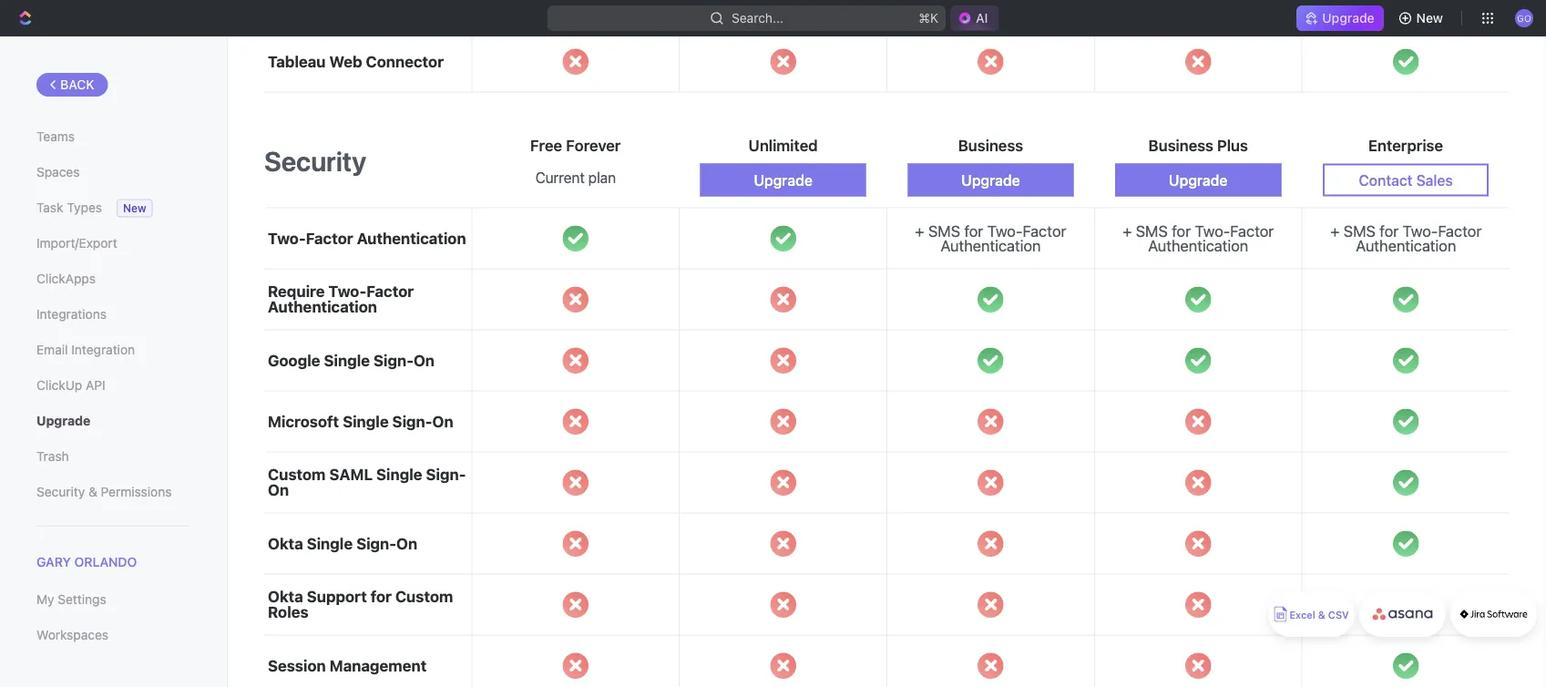 Task type: vqa. For each thing, say whether or not it's contained in the screenshot.


Task type: describe. For each thing, give the bounding box(es) containing it.
back link
[[36, 73, 108, 97]]

support
[[307, 588, 367, 606]]

task types
[[36, 200, 102, 215]]

ai button
[[950, 5, 999, 31]]

new inside button
[[1417, 10, 1444, 26]]

okta support for custom roles
[[268, 588, 453, 621]]

& for security
[[88, 484, 97, 499]]

on inside "custom saml single sign- on"
[[268, 481, 289, 499]]

check image for require two-factor authentication
[[1394, 287, 1420, 312]]

settings
[[58, 592, 106, 607]]

session
[[268, 656, 326, 675]]

require
[[268, 282, 325, 300]]

contact
[[1359, 171, 1413, 189]]

custom inside "custom saml single sign- on"
[[268, 465, 326, 484]]

& for excel
[[1319, 609, 1326, 621]]

my settings
[[36, 592, 106, 607]]

3 + sms for two-factor authentication from the left
[[1331, 222, 1482, 255]]

1 sms from the left
[[929, 222, 961, 240]]

import/export link
[[36, 228, 190, 259]]

web
[[329, 52, 362, 70]]

current plan
[[535, 169, 616, 186]]

saml
[[329, 465, 373, 484]]

upgrade button for business plus
[[1116, 164, 1282, 196]]

enterprise
[[1369, 136, 1444, 155]]

2 + from the left
[[1123, 222, 1132, 240]]

trash
[[36, 449, 69, 464]]

clickup
[[36, 378, 82, 393]]

my settings link
[[36, 584, 190, 615]]

plus
[[1218, 136, 1249, 155]]

sales
[[1417, 171, 1453, 189]]

1 + from the left
[[915, 222, 925, 240]]

check image for google single sign-on
[[1394, 348, 1420, 374]]

plan
[[589, 169, 616, 186]]

security & permissions
[[36, 484, 172, 499]]

tableau web connector
[[268, 52, 444, 70]]

tableau
[[268, 52, 326, 70]]

1 + sms for two-factor authentication from the left
[[915, 222, 1067, 255]]

roles
[[268, 603, 309, 621]]

import/export
[[36, 236, 117, 251]]

two-factor authentication
[[268, 229, 466, 247]]

business plus
[[1149, 136, 1249, 155]]

free
[[530, 136, 562, 155]]

on for microsoft single sign-on
[[433, 412, 454, 430]]

excel & csv link
[[1269, 592, 1355, 637]]

email integration link
[[36, 334, 190, 365]]

microsoft
[[268, 412, 339, 430]]

sign- for okta single sign-on
[[356, 534, 397, 552]]

upgrade button for unlimited
[[700, 164, 866, 196]]

upgrade button for business
[[908, 164, 1074, 196]]

require two-factor authentication
[[268, 282, 414, 316]]

check image for microsoft single sign-on
[[1394, 409, 1420, 435]]

integration
[[71, 342, 135, 357]]

spaces
[[36, 165, 80, 180]]

clickapps link
[[36, 263, 190, 294]]

custom inside okta support for custom roles
[[395, 588, 453, 606]]

types
[[67, 200, 102, 215]]

business for business plus
[[1149, 136, 1214, 155]]

1 vertical spatial upgrade link
[[36, 406, 190, 437]]

current
[[535, 169, 585, 186]]

forever
[[566, 136, 621, 155]]

on for google single sign-on
[[414, 351, 435, 369]]

3 + from the left
[[1331, 222, 1340, 240]]

gary
[[36, 555, 71, 570]]

okta single sign-on
[[268, 534, 418, 552]]

1 vertical spatial new
[[123, 202, 146, 215]]

contact sales button
[[1323, 164, 1489, 196]]



Task type: locate. For each thing, give the bounding box(es) containing it.
go
[[1518, 13, 1532, 23]]

teams
[[36, 129, 75, 144]]

task
[[36, 200, 63, 215]]

close image
[[563, 49, 589, 75], [978, 49, 1004, 75], [770, 287, 796, 312], [563, 348, 589, 374], [563, 409, 589, 435], [770, 470, 796, 496], [978, 531, 1004, 557], [563, 592, 589, 618], [1186, 592, 1212, 618]]

1 horizontal spatial security
[[264, 145, 366, 177]]

business
[[959, 136, 1024, 155], [1149, 136, 1214, 155]]

unlimited
[[749, 136, 818, 155]]

two- inside require two-factor authentication
[[329, 282, 367, 300]]

clickapps
[[36, 271, 96, 286]]

on for okta single sign-on
[[397, 534, 418, 552]]

security for security
[[264, 145, 366, 177]]

& inside the 'excel & csv' link
[[1319, 609, 1326, 621]]

0 vertical spatial &
[[88, 484, 97, 499]]

0 horizontal spatial upgrade link
[[36, 406, 190, 437]]

1 vertical spatial custom
[[395, 588, 453, 606]]

& down the trash link
[[88, 484, 97, 499]]

1 horizontal spatial sms
[[1136, 222, 1168, 240]]

+
[[915, 222, 925, 240], [1123, 222, 1132, 240], [1331, 222, 1340, 240]]

sms
[[929, 222, 961, 240], [1136, 222, 1168, 240], [1344, 222, 1376, 240]]

1 horizontal spatial custom
[[395, 588, 453, 606]]

free forever
[[530, 136, 621, 155]]

business for business
[[959, 136, 1024, 155]]

upgrade link down clickup api link on the left of the page
[[36, 406, 190, 437]]

0 vertical spatial custom
[[268, 465, 326, 484]]

my
[[36, 592, 54, 607]]

google
[[268, 351, 320, 369]]

2 horizontal spatial upgrade button
[[1116, 164, 1282, 196]]

spaces link
[[36, 157, 190, 188]]

0 vertical spatial okta
[[268, 534, 303, 552]]

1 horizontal spatial upgrade button
[[908, 164, 1074, 196]]

microsoft single sign-on
[[268, 412, 454, 430]]

2 upgrade button from the left
[[908, 164, 1074, 196]]

single for google
[[324, 351, 370, 369]]

check image
[[1394, 49, 1420, 75], [563, 225, 589, 251], [1394, 287, 1420, 312], [1186, 348, 1212, 374], [1394, 348, 1420, 374], [1394, 409, 1420, 435], [1394, 470, 1420, 496], [1394, 531, 1420, 557]]

upgrade for business
[[962, 171, 1020, 189]]

1 vertical spatial security
[[36, 484, 85, 499]]

3 upgrade button from the left
[[1116, 164, 1282, 196]]

1 horizontal spatial business
[[1149, 136, 1214, 155]]

sign- for microsoft single sign-on
[[392, 412, 433, 430]]

+ sms for two-factor authentication
[[915, 222, 1067, 255], [1123, 222, 1275, 255], [1331, 222, 1482, 255]]

integrations link
[[36, 299, 190, 330]]

for inside okta support for custom roles
[[371, 588, 392, 606]]

security
[[264, 145, 366, 177], [36, 484, 85, 499]]

0 horizontal spatial upgrade button
[[700, 164, 866, 196]]

workspaces
[[36, 628, 109, 643]]

google single sign-on
[[268, 351, 435, 369]]

connector
[[366, 52, 444, 70]]

orlando
[[74, 555, 137, 570]]

excel & csv
[[1290, 609, 1350, 621]]

0 horizontal spatial &
[[88, 484, 97, 499]]

factor
[[1023, 222, 1067, 240], [1231, 222, 1275, 240], [1439, 222, 1482, 240], [306, 229, 353, 247], [367, 282, 414, 300]]

clickup api link
[[36, 370, 190, 401]]

workspaces link
[[36, 620, 190, 651]]

single right google
[[324, 351, 370, 369]]

single
[[324, 351, 370, 369], [343, 412, 389, 430], [376, 465, 422, 484], [307, 534, 353, 552]]

single right saml
[[376, 465, 422, 484]]

back
[[60, 77, 95, 92]]

go button
[[1510, 4, 1539, 33]]

for
[[965, 222, 984, 240], [1172, 222, 1191, 240], [1380, 222, 1399, 240], [371, 588, 392, 606]]

teams link
[[36, 121, 190, 152]]

1 horizontal spatial new
[[1417, 10, 1444, 26]]

permissions
[[101, 484, 172, 499]]

okta up "roles"
[[268, 534, 303, 552]]

upgrade button
[[700, 164, 866, 196], [908, 164, 1074, 196], [1116, 164, 1282, 196]]

single up saml
[[343, 412, 389, 430]]

authentication
[[357, 229, 466, 247], [941, 237, 1041, 255], [1149, 237, 1249, 255], [1356, 237, 1457, 255], [268, 298, 377, 316]]

single up support
[[307, 534, 353, 552]]

excel
[[1290, 609, 1316, 621]]

0 horizontal spatial + sms for two-factor authentication
[[915, 222, 1067, 255]]

custom saml single sign- on
[[268, 465, 466, 499]]

1 vertical spatial okta
[[268, 588, 303, 606]]

sign- inside "custom saml single sign- on"
[[426, 465, 466, 484]]

search...
[[732, 10, 784, 26]]

gary orlando
[[36, 555, 137, 570]]

2 horizontal spatial + sms for two-factor authentication
[[1331, 222, 1482, 255]]

0 horizontal spatial new
[[123, 202, 146, 215]]

email integration
[[36, 342, 135, 357]]

on
[[414, 351, 435, 369], [433, 412, 454, 430], [268, 481, 289, 499], [397, 534, 418, 552]]

custom up management
[[395, 588, 453, 606]]

1 business from the left
[[959, 136, 1024, 155]]

close image
[[770, 49, 796, 75], [1186, 49, 1212, 75], [563, 287, 589, 312], [770, 348, 796, 374], [770, 409, 796, 435], [978, 409, 1004, 435], [1186, 409, 1212, 435], [563, 470, 589, 496], [978, 470, 1004, 496], [1186, 470, 1212, 496], [563, 531, 589, 557], [770, 531, 796, 557], [1186, 531, 1212, 557], [770, 592, 796, 618], [978, 592, 1004, 618], [563, 653, 589, 679], [770, 653, 796, 679], [978, 653, 1004, 679], [1186, 653, 1212, 679]]

custom
[[268, 465, 326, 484], [395, 588, 453, 606]]

1 okta from the top
[[268, 534, 303, 552]]

integrations
[[36, 307, 107, 322]]

check image for tableau web connector
[[1394, 49, 1420, 75]]

0 vertical spatial upgrade link
[[1297, 5, 1384, 31]]

okta for okta single sign-on
[[268, 534, 303, 552]]

2 horizontal spatial sms
[[1344, 222, 1376, 240]]

ai
[[976, 10, 988, 26]]

1 horizontal spatial + sms for two-factor authentication
[[1123, 222, 1275, 255]]

⌘k
[[919, 10, 939, 26]]

1 vertical spatial &
[[1319, 609, 1326, 621]]

okta
[[268, 534, 303, 552], [268, 588, 303, 606]]

upgrade for unlimited
[[754, 171, 813, 189]]

0 vertical spatial security
[[264, 145, 366, 177]]

upgrade link left new button
[[1297, 5, 1384, 31]]

upgrade
[[1323, 10, 1375, 26], [754, 171, 813, 189], [962, 171, 1020, 189], [1169, 171, 1228, 189], [36, 413, 91, 428]]

two-
[[988, 222, 1023, 240], [1195, 222, 1231, 240], [1403, 222, 1439, 240], [268, 229, 306, 247], [329, 282, 367, 300]]

new button
[[1391, 4, 1455, 33]]

okta for okta support for custom roles
[[268, 588, 303, 606]]

api
[[86, 378, 105, 393]]

upgrade link
[[1297, 5, 1384, 31], [36, 406, 190, 437]]

0 vertical spatial new
[[1417, 10, 1444, 26]]

& left csv
[[1319, 609, 1326, 621]]

1 horizontal spatial upgrade link
[[1297, 5, 1384, 31]]

0 horizontal spatial custom
[[268, 465, 326, 484]]

okta left support
[[268, 588, 303, 606]]

security for security & permissions
[[36, 484, 85, 499]]

single for microsoft
[[343, 412, 389, 430]]

authentication inside require two-factor authentication
[[268, 298, 377, 316]]

1 horizontal spatial +
[[1123, 222, 1132, 240]]

& inside security & permissions link
[[88, 484, 97, 499]]

trash link
[[36, 441, 190, 472]]

check image for okta single sign-on
[[1394, 531, 1420, 557]]

okta inside okta support for custom roles
[[268, 588, 303, 606]]

contact sales
[[1359, 171, 1453, 189]]

sign-
[[374, 351, 414, 369], [392, 412, 433, 430], [426, 465, 466, 484], [356, 534, 397, 552]]

3 sms from the left
[[1344, 222, 1376, 240]]

check image for custom saml single sign- on
[[1394, 470, 1420, 496]]

factor inside require two-factor authentication
[[367, 282, 414, 300]]

2 okta from the top
[[268, 588, 303, 606]]

email
[[36, 342, 68, 357]]

2 + sms for two-factor authentication from the left
[[1123, 222, 1275, 255]]

2 horizontal spatial +
[[1331, 222, 1340, 240]]

single inside "custom saml single sign- on"
[[376, 465, 422, 484]]

session management
[[268, 656, 427, 675]]

0 horizontal spatial +
[[915, 222, 925, 240]]

new
[[1417, 10, 1444, 26], [123, 202, 146, 215]]

2 sms from the left
[[1136, 222, 1168, 240]]

0 horizontal spatial business
[[959, 136, 1024, 155]]

csv
[[1329, 609, 1350, 621]]

check image
[[770, 225, 796, 251], [978, 287, 1004, 312], [1186, 287, 1212, 312], [978, 348, 1004, 374], [1394, 592, 1420, 618], [1394, 653, 1420, 679]]

sign- for google single sign-on
[[374, 351, 414, 369]]

management
[[330, 656, 427, 675]]

clickup api
[[36, 378, 105, 393]]

0 horizontal spatial security
[[36, 484, 85, 499]]

upgrade for business plus
[[1169, 171, 1228, 189]]

0 horizontal spatial sms
[[929, 222, 961, 240]]

&
[[88, 484, 97, 499], [1319, 609, 1326, 621]]

single for okta
[[307, 534, 353, 552]]

1 upgrade button from the left
[[700, 164, 866, 196]]

1 horizontal spatial &
[[1319, 609, 1326, 621]]

security & permissions link
[[36, 477, 190, 508]]

2 business from the left
[[1149, 136, 1214, 155]]

custom down "microsoft"
[[268, 465, 326, 484]]



